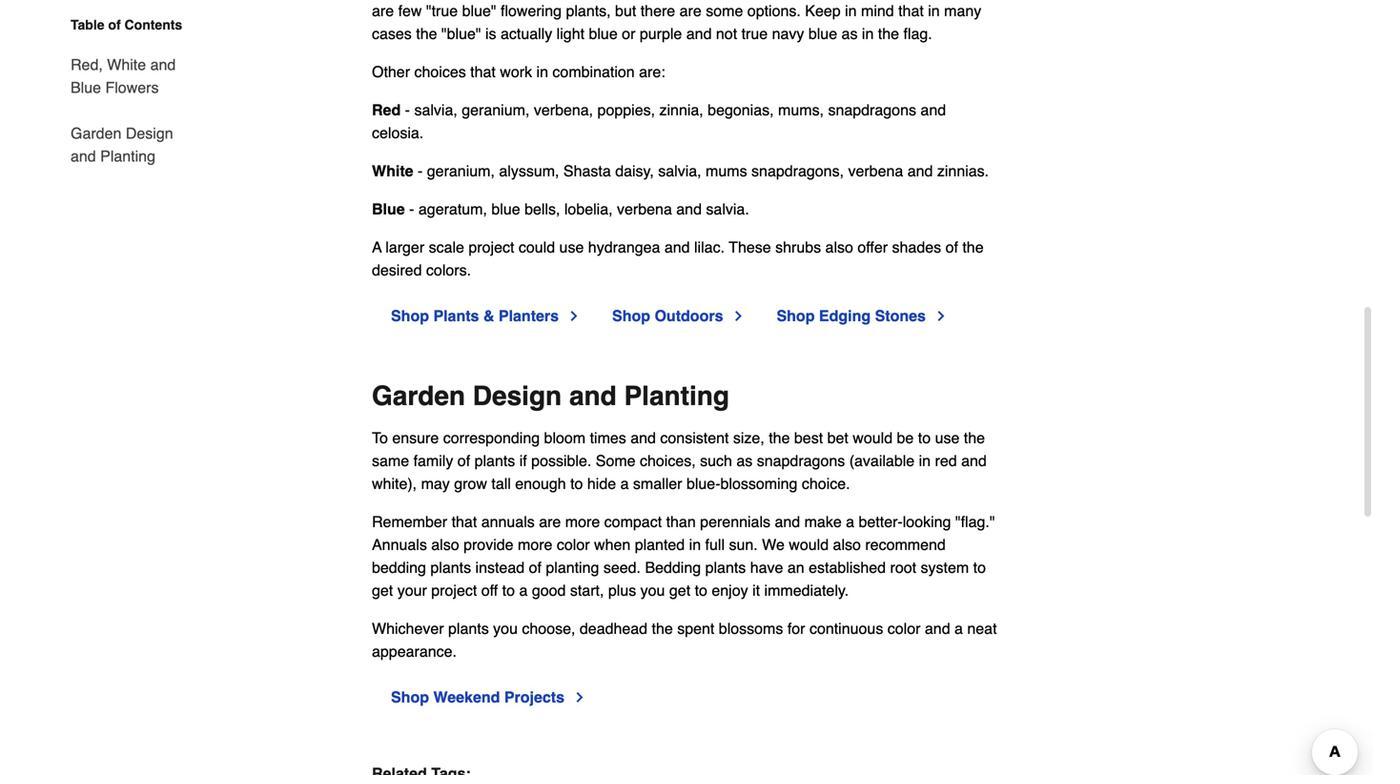Task type: describe. For each thing, give the bounding box(es) containing it.
shasta
[[564, 162, 611, 180]]

perennials
[[700, 513, 771, 530]]

shop for shop plants & planters
[[391, 307, 429, 324]]

plants inside the to ensure corresponding bloom times and consistent size, the best bet would be to use the same family of plants if possible. some choices, such as snapdragons (available in red and white), may grow tall enough to hide a smaller blue-blossoming choice.
[[474, 452, 515, 469]]

a right the make
[[846, 513, 854, 530]]

the inside a larger scale project could use hydrangea and lilac. these shrubs also offer shades of the desired colors.
[[963, 238, 984, 256]]

start,
[[570, 581, 604, 599]]

it
[[752, 581, 760, 599]]

bloom
[[544, 429, 586, 447]]

whichever plants you choose, deadhead the spent blossoms for continuous color and a neat appearance.
[[372, 620, 997, 660]]

chevron right image for shop outdoors
[[731, 308, 746, 324]]

of inside 'remember that annuals are more compact than perennials and make a better-looking "flag." annuals also provide more color when planted in full sun. we would also recommend bedding plants instead of planting seed. bedding plants have an established root system to get your project off to a good start, plus you get to enjoy it immediately.'
[[529, 559, 542, 576]]

size,
[[733, 429, 765, 447]]

- for blue
[[409, 200, 414, 218]]

annuals
[[481, 513, 535, 530]]

celosia.
[[372, 124, 424, 141]]

0 horizontal spatial in
[[536, 63, 548, 80]]

immediately.
[[764, 581, 849, 599]]

blue
[[491, 200, 520, 218]]

chevron right image for shop plants & planters
[[566, 308, 582, 324]]

you inside 'remember that annuals are more compact than perennials and make a better-looking "flag." annuals also provide more color when planted in full sun. we would also recommend bedding plants instead of planting seed. bedding plants have an established root system to get your project off to a good start, plus you get to enjoy it immediately.'
[[640, 581, 665, 599]]

and inside - salvia, geranium, verbena, poppies, zinnia, begonias, mums, snapdragons and celosia.
[[921, 101, 946, 118]]

1 horizontal spatial salvia,
[[658, 162, 701, 180]]

bells,
[[525, 200, 560, 218]]

when
[[594, 536, 631, 553]]

a inside whichever plants you choose, deadhead the spent blossoms for continuous color and a neat appearance.
[[955, 620, 963, 637]]

chevron right image for shop weekend projects
[[572, 690, 587, 705]]

recommend
[[865, 536, 946, 553]]

shop edging stones link
[[777, 304, 949, 327]]

mums
[[706, 162, 747, 180]]

blossoming
[[720, 475, 798, 492]]

of right table
[[108, 17, 121, 32]]

combination
[[553, 63, 635, 80]]

use inside a larger scale project could use hydrangea and lilac. these shrubs also offer shades of the desired colors.
[[559, 238, 584, 256]]

looking
[[903, 513, 951, 530]]

a left good
[[519, 581, 528, 599]]

may
[[421, 475, 450, 492]]

choose,
[[522, 620, 575, 637]]

shop weekend projects link
[[391, 686, 587, 709]]

would inside the to ensure corresponding bloom times and consistent size, the best bet would be to use the same family of plants if possible. some choices, such as snapdragons (available in red and white), may grow tall enough to hide a smaller blue-blossoming choice.
[[853, 429, 893, 447]]

appearance.
[[372, 642, 457, 660]]

colors.
[[426, 261, 471, 279]]

choices
[[414, 63, 466, 80]]

1 vertical spatial white
[[372, 162, 413, 180]]

also up the established
[[833, 536, 861, 553]]

of inside the to ensure corresponding bloom times and consistent size, the best bet would be to use the same family of plants if possible. some choices, such as snapdragons (available in red and white), may grow tall enough to hide a smaller blue-blossoming choice.
[[458, 452, 470, 469]]

planted
[[635, 536, 685, 553]]

shop outdoors link
[[612, 304, 746, 327]]

planting inside table of contents element
[[100, 147, 155, 165]]

geranium, for salvia,
[[462, 101, 530, 118]]

verbena,
[[534, 101, 593, 118]]

and inside 'remember that annuals are more compact than perennials and make a better-looking "flag." annuals also provide more color when planted in full sun. we would also recommend bedding plants instead of planting seed. bedding plants have an established root system to get your project off to a good start, plus you get to enjoy it immediately.'
[[775, 513, 800, 530]]

1 horizontal spatial garden design and planting
[[372, 381, 729, 411]]

and left zinnias.
[[908, 162, 933, 180]]

consistent
[[660, 429, 729, 447]]

possible.
[[531, 452, 592, 469]]

corresponding
[[443, 429, 540, 447]]

snapdragons inside - salvia, geranium, verbena, poppies, zinnia, begonias, mums, snapdragons and celosia.
[[828, 101, 916, 118]]

and right red
[[961, 452, 987, 469]]

bedding
[[372, 559, 426, 576]]

blue - ageratum, blue bells, lobelia, verbena and salvia.
[[372, 200, 749, 218]]

make
[[804, 513, 842, 530]]

smaller
[[633, 475, 682, 492]]

desired
[[372, 261, 422, 279]]

plants down provide
[[430, 559, 471, 576]]

- inside - salvia, geranium, verbena, poppies, zinnia, begonias, mums, snapdragons and celosia.
[[405, 101, 410, 118]]

and up times
[[569, 381, 617, 411]]

1 vertical spatial more
[[518, 536, 553, 553]]

be
[[897, 429, 914, 447]]

garden inside the garden design and planting
[[71, 124, 121, 142]]

choices,
[[640, 452, 696, 469]]

zinnia,
[[659, 101, 704, 118]]

weekend
[[433, 688, 500, 706]]

salvia, inside - salvia, geranium, verbena, poppies, zinnia, begonias, mums, snapdragons and celosia.
[[414, 101, 458, 118]]

in inside 'remember that annuals are more compact than perennials and make a better-looking "flag." annuals also provide more color when planted in full sun. we would also recommend bedding plants instead of planting seed. bedding plants have an established root system to get your project off to a good start, plus you get to enjoy it immediately.'
[[689, 536, 701, 553]]

tall
[[491, 475, 511, 492]]

garden design and planting inside garden design and planting link
[[71, 124, 173, 165]]

1 vertical spatial blue
[[372, 200, 405, 218]]

choice.
[[802, 475, 850, 492]]

whichever
[[372, 620, 444, 637]]

annuals
[[372, 536, 427, 553]]

we
[[762, 536, 785, 553]]

1 vertical spatial garden
[[372, 381, 465, 411]]

of inside a larger scale project could use hydrangea and lilac. these shrubs also offer shades of the desired colors.
[[946, 238, 958, 256]]

other choices that work in combination are:
[[372, 63, 665, 80]]

better-
[[859, 513, 903, 530]]

would inside 'remember that annuals are more compact than perennials and make a better-looking "flag." annuals also provide more color when planted in full sun. we would also recommend bedding plants instead of planting seed. bedding plants have an established root system to get your project off to a good start, plus you get to enjoy it immediately.'
[[789, 536, 829, 553]]

in inside the to ensure corresponding bloom times and consistent size, the best bet would be to use the same family of plants if possible. some choices, such as snapdragons (available in red and white), may grow tall enough to hide a smaller blue-blossoming choice.
[[919, 452, 931, 469]]

family
[[413, 452, 453, 469]]

could
[[519, 238, 555, 256]]

0 vertical spatial that
[[470, 63, 496, 80]]

color inside whichever plants you choose, deadhead the spent blossoms for continuous color and a neat appearance.
[[888, 620, 921, 637]]

table
[[71, 17, 104, 32]]

snapdragons inside the to ensure corresponding bloom times and consistent size, the best bet would be to use the same family of plants if possible. some choices, such as snapdragons (available in red and white), may grow tall enough to hide a smaller blue-blossoming choice.
[[757, 452, 845, 469]]

that inside 'remember that annuals are more compact than perennials and make a better-looking "flag." annuals also provide more color when planted in full sun. we would also recommend bedding plants instead of planting seed. bedding plants have an established root system to get your project off to a good start, plus you get to enjoy it immediately.'
[[452, 513, 477, 530]]

have
[[750, 559, 783, 576]]

stones
[[875, 307, 926, 324]]

offer
[[858, 238, 888, 256]]

red,
[[71, 56, 103, 73]]

blue-
[[687, 475, 720, 492]]

1 get from the left
[[372, 581, 393, 599]]

red, white and blue flowers link
[[71, 42, 198, 111]]

to right the be
[[918, 429, 931, 447]]

other
[[372, 63, 410, 80]]

red, white and blue flowers
[[71, 56, 176, 96]]

larger
[[385, 238, 424, 256]]

plants inside whichever plants you choose, deadhead the spent blossoms for continuous color and a neat appearance.
[[448, 620, 489, 637]]

shop plants & planters
[[391, 307, 559, 324]]

outdoors
[[655, 307, 723, 324]]

shop for shop weekend projects
[[391, 688, 429, 706]]

remember
[[372, 513, 447, 530]]

contents
[[124, 17, 182, 32]]

salvia.
[[706, 200, 749, 218]]

and inside red, white and blue flowers
[[150, 56, 176, 73]]

edging
[[819, 307, 871, 324]]

plants
[[433, 307, 479, 324]]

1 vertical spatial planting
[[624, 381, 729, 411]]

table of contents
[[71, 17, 182, 32]]



Task type: locate. For each thing, give the bounding box(es) containing it.
planters
[[499, 307, 559, 324]]

color up planting
[[557, 536, 590, 553]]

1 vertical spatial that
[[452, 513, 477, 530]]

full
[[705, 536, 725, 553]]

design up the corresponding
[[473, 381, 562, 411]]

bet
[[827, 429, 849, 447]]

0 vertical spatial snapdragons
[[828, 101, 916, 118]]

0 horizontal spatial you
[[493, 620, 518, 637]]

1 horizontal spatial garden
[[372, 381, 465, 411]]

a inside the to ensure corresponding bloom times and consistent size, the best bet would be to use the same family of plants if possible. some choices, such as snapdragons (available in red and white), may grow tall enough to hide a smaller blue-blossoming choice.
[[620, 475, 629, 492]]

0 vertical spatial planting
[[100, 147, 155, 165]]

- down celosia.
[[418, 162, 423, 180]]

shrubs
[[775, 238, 821, 256]]

- right red
[[405, 101, 410, 118]]

chevron right image
[[731, 308, 746, 324], [572, 690, 587, 705]]

0 horizontal spatial use
[[559, 238, 584, 256]]

of right shades
[[946, 238, 958, 256]]

begonias,
[[708, 101, 774, 118]]

these
[[729, 238, 771, 256]]

also left offer
[[825, 238, 853, 256]]

flowers
[[105, 79, 159, 96]]

system
[[921, 559, 969, 576]]

shop left plants
[[391, 307, 429, 324]]

1 horizontal spatial blue
[[372, 200, 405, 218]]

established
[[809, 559, 886, 576]]

shop for shop edging stones
[[777, 307, 815, 324]]

project inside a larger scale project could use hydrangea and lilac. these shrubs also offer shades of the desired colors.
[[469, 238, 514, 256]]

project left off
[[431, 581, 477, 599]]

plants up the "enjoy"
[[705, 559, 746, 576]]

0 vertical spatial garden
[[71, 124, 121, 142]]

a larger scale project could use hydrangea and lilac. these shrubs also offer shades of the desired colors.
[[372, 238, 984, 279]]

table of contents element
[[55, 15, 198, 168]]

planting up consistent
[[624, 381, 729, 411]]

plants down the corresponding
[[474, 452, 515, 469]]

0 horizontal spatial planting
[[100, 147, 155, 165]]

your
[[397, 581, 427, 599]]

grow
[[454, 475, 487, 492]]

0 horizontal spatial chevron right image
[[566, 308, 582, 324]]

you
[[640, 581, 665, 599], [493, 620, 518, 637]]

planting
[[546, 559, 599, 576]]

in left full
[[689, 536, 701, 553]]

0 horizontal spatial more
[[518, 536, 553, 553]]

1 horizontal spatial color
[[888, 620, 921, 637]]

a
[[372, 238, 382, 256]]

are
[[539, 513, 561, 530]]

0 horizontal spatial color
[[557, 536, 590, 553]]

0 vertical spatial chevron right image
[[731, 308, 746, 324]]

zinnias.
[[937, 162, 989, 180]]

to left the "enjoy"
[[695, 581, 708, 599]]

1 vertical spatial verbena
[[617, 200, 672, 218]]

in right the work
[[536, 63, 548, 80]]

more
[[565, 513, 600, 530], [518, 536, 553, 553]]

instead
[[475, 559, 525, 576]]

0 vertical spatial you
[[640, 581, 665, 599]]

garden
[[71, 124, 121, 142], [372, 381, 465, 411]]

times
[[590, 429, 626, 447]]

shop left outdoors
[[612, 307, 650, 324]]

use inside the to ensure corresponding bloom times and consistent size, the best bet would be to use the same family of plants if possible. some choices, such as snapdragons (available in red and white), may grow tall enough to hide a smaller blue-blossoming choice.
[[935, 429, 960, 447]]

0 vertical spatial verbena
[[848, 162, 903, 180]]

plus
[[608, 581, 636, 599]]

1 chevron right image from the left
[[566, 308, 582, 324]]

0 horizontal spatial garden
[[71, 124, 121, 142]]

0 vertical spatial would
[[853, 429, 893, 447]]

0 vertical spatial geranium,
[[462, 101, 530, 118]]

verbena down daisy,
[[617, 200, 672, 218]]

0 vertical spatial design
[[126, 124, 173, 142]]

2 vertical spatial -
[[409, 200, 414, 218]]

garden down flowers
[[71, 124, 121, 142]]

2 horizontal spatial in
[[919, 452, 931, 469]]

white up flowers
[[107, 56, 146, 73]]

alyssum,
[[499, 162, 559, 180]]

of up grow
[[458, 452, 470, 469]]

shop down appearance.
[[391, 688, 429, 706]]

to right system
[[973, 559, 986, 576]]

1 vertical spatial geranium,
[[427, 162, 495, 180]]

provide
[[464, 536, 514, 553]]

deadhead
[[580, 620, 648, 637]]

if
[[519, 452, 527, 469]]

0 horizontal spatial garden design and planting
[[71, 124, 173, 165]]

1 horizontal spatial would
[[853, 429, 893, 447]]

plants down off
[[448, 620, 489, 637]]

1 vertical spatial chevron right image
[[572, 690, 587, 705]]

2 get from the left
[[669, 581, 691, 599]]

garden design and planting up bloom
[[372, 381, 729, 411]]

chevron right image right planters
[[566, 308, 582, 324]]

shop outdoors
[[612, 307, 723, 324]]

red
[[372, 101, 401, 118]]

0 horizontal spatial chevron right image
[[572, 690, 587, 705]]

good
[[532, 581, 566, 599]]

and inside a larger scale project could use hydrangea and lilac. these shrubs also offer shades of the desired colors.
[[665, 238, 690, 256]]

1 horizontal spatial verbena
[[848, 162, 903, 180]]

the left the spent
[[652, 620, 673, 637]]

chevron right image right projects
[[572, 690, 587, 705]]

get down 'bedding'
[[669, 581, 691, 599]]

geranium, inside - salvia, geranium, verbena, poppies, zinnia, begonias, mums, snapdragons and celosia.
[[462, 101, 530, 118]]

and inside whichever plants you choose, deadhead the spent blossoms for continuous color and a neat appearance.
[[925, 620, 950, 637]]

white - geranium, alyssum, shasta daisy, salvia, mums snapdragons, verbena and zinnias.
[[372, 162, 989, 180]]

chevron right image for shop edging stones
[[933, 308, 949, 324]]

shop for shop outdoors
[[612, 307, 650, 324]]

1 horizontal spatial more
[[565, 513, 600, 530]]

chevron right image inside shop edging stones link
[[933, 308, 949, 324]]

1 vertical spatial design
[[473, 381, 562, 411]]

such
[[700, 452, 732, 469]]

0 vertical spatial salvia,
[[414, 101, 458, 118]]

1 vertical spatial project
[[431, 581, 477, 599]]

0 vertical spatial in
[[536, 63, 548, 80]]

root
[[890, 559, 916, 576]]

white down celosia.
[[372, 162, 413, 180]]

0 horizontal spatial white
[[107, 56, 146, 73]]

plants
[[474, 452, 515, 469], [430, 559, 471, 576], [705, 559, 746, 576], [448, 620, 489, 637]]

1 vertical spatial salvia,
[[658, 162, 701, 180]]

more down the "are"
[[518, 536, 553, 553]]

0 horizontal spatial design
[[126, 124, 173, 142]]

1 horizontal spatial chevron right image
[[731, 308, 746, 324]]

chevron right image inside shop weekend projects link
[[572, 690, 587, 705]]

use up red
[[935, 429, 960, 447]]

1 vertical spatial -
[[418, 162, 423, 180]]

- up larger
[[409, 200, 414, 218]]

1 horizontal spatial you
[[640, 581, 665, 599]]

the inside whichever plants you choose, deadhead the spent blossoms for continuous color and a neat appearance.
[[652, 620, 673, 637]]

1 horizontal spatial white
[[372, 162, 413, 180]]

chevron right image inside shop plants & planters link
[[566, 308, 582, 324]]

0 horizontal spatial would
[[789, 536, 829, 553]]

0 vertical spatial more
[[565, 513, 600, 530]]

shop left "edging"
[[777, 307, 815, 324]]

0 vertical spatial -
[[405, 101, 410, 118]]

design
[[126, 124, 173, 142], [473, 381, 562, 411]]

the right shades
[[963, 238, 984, 256]]

0 horizontal spatial get
[[372, 581, 393, 599]]

to
[[372, 429, 388, 447]]

daisy,
[[615, 162, 654, 180]]

1 vertical spatial would
[[789, 536, 829, 553]]

shop weekend projects
[[391, 688, 565, 706]]

a left the neat
[[955, 620, 963, 637]]

and down red, white and blue flowers in the left top of the page
[[71, 147, 96, 165]]

more right the "are"
[[565, 513, 600, 530]]

best
[[794, 429, 823, 447]]

enjoy
[[712, 581, 748, 599]]

white),
[[372, 475, 417, 492]]

and up choices,
[[631, 429, 656, 447]]

garden design and planting link
[[71, 111, 198, 168]]

salvia, right daisy,
[[658, 162, 701, 180]]

salvia, down choices
[[414, 101, 458, 118]]

0 vertical spatial color
[[557, 536, 590, 553]]

shop edging stones
[[777, 307, 926, 324]]

0 horizontal spatial blue
[[71, 79, 101, 96]]

to left the 'hide' in the left of the page
[[570, 475, 583, 492]]

chevron right image right stones
[[933, 308, 949, 324]]

1 horizontal spatial chevron right image
[[933, 308, 949, 324]]

geranium, down the work
[[462, 101, 530, 118]]

design inside garden design and planting link
[[126, 124, 173, 142]]

would up (available
[[853, 429, 893, 447]]

project inside 'remember that annuals are more compact than perennials and make a better-looking "flag." annuals also provide more color when planted in full sun. we would also recommend bedding plants instead of planting seed. bedding plants have an established root system to get your project off to a good start, plus you get to enjoy it immediately.'
[[431, 581, 477, 599]]

in
[[536, 63, 548, 80], [919, 452, 931, 469], [689, 536, 701, 553]]

work
[[500, 63, 532, 80]]

bedding
[[645, 559, 701, 576]]

geranium, for -
[[427, 162, 495, 180]]

verbena up offer
[[848, 162, 903, 180]]

and up zinnias.
[[921, 101, 946, 118]]

1 horizontal spatial get
[[669, 581, 691, 599]]

you right plus
[[640, 581, 665, 599]]

white inside red, white and blue flowers
[[107, 56, 146, 73]]

that up provide
[[452, 513, 477, 530]]

0 horizontal spatial salvia,
[[414, 101, 458, 118]]

same
[[372, 452, 409, 469]]

the right the be
[[964, 429, 985, 447]]

1 horizontal spatial use
[[935, 429, 960, 447]]

0 vertical spatial garden design and planting
[[71, 124, 173, 165]]

design down flowers
[[126, 124, 173, 142]]

1 horizontal spatial planting
[[624, 381, 729, 411]]

project down blue
[[469, 238, 514, 256]]

garden up ensure
[[372, 381, 465, 411]]

seed.
[[603, 559, 641, 576]]

chevron right image right outdoors
[[731, 308, 746, 324]]

to ensure corresponding bloom times and consistent size, the best bet would be to use the same family of plants if possible. some choices, such as snapdragons (available in red and white), may grow tall enough to hide a smaller blue-blossoming choice.
[[372, 429, 987, 492]]

ageratum,
[[419, 200, 487, 218]]

in left red
[[919, 452, 931, 469]]

snapdragons right mums,
[[828, 101, 916, 118]]

that
[[470, 63, 496, 80], [452, 513, 477, 530]]

blossoms
[[719, 620, 783, 637]]

and left lilac.
[[665, 238, 690, 256]]

also down the remember
[[431, 536, 459, 553]]

to
[[918, 429, 931, 447], [570, 475, 583, 492], [973, 559, 986, 576], [502, 581, 515, 599], [695, 581, 708, 599]]

blue inside red, white and blue flowers
[[71, 79, 101, 96]]

as
[[737, 452, 753, 469]]

"flag."
[[955, 513, 995, 530]]

compact
[[604, 513, 662, 530]]

(available
[[849, 452, 915, 469]]

2 chevron right image from the left
[[933, 308, 949, 324]]

garden design and planting down flowers
[[71, 124, 173, 165]]

than
[[666, 513, 696, 530]]

that left the work
[[470, 63, 496, 80]]

and up we
[[775, 513, 800, 530]]

&
[[483, 307, 494, 324]]

a
[[620, 475, 629, 492], [846, 513, 854, 530], [519, 581, 528, 599], [955, 620, 963, 637]]

to right off
[[502, 581, 515, 599]]

would
[[853, 429, 893, 447], [789, 536, 829, 553]]

chevron right image inside shop outdoors link
[[731, 308, 746, 324]]

1 vertical spatial use
[[935, 429, 960, 447]]

and left the neat
[[925, 620, 950, 637]]

1 vertical spatial in
[[919, 452, 931, 469]]

2 vertical spatial in
[[689, 536, 701, 553]]

and up flowers
[[150, 56, 176, 73]]

remember that annuals are more compact than perennials and make a better-looking "flag." annuals also provide more color when planted in full sun. we would also recommend bedding plants instead of planting seed. bedding plants have an established root system to get your project off to a good start, plus you get to enjoy it immediately.
[[372, 513, 995, 599]]

geranium, up the ageratum,
[[427, 162, 495, 180]]

the left best
[[769, 429, 790, 447]]

1 vertical spatial you
[[493, 620, 518, 637]]

1 vertical spatial snapdragons
[[757, 452, 845, 469]]

color right continuous
[[888, 620, 921, 637]]

you inside whichever plants you choose, deadhead the spent blossoms for continuous color and a neat appearance.
[[493, 620, 518, 637]]

get down bedding
[[372, 581, 393, 599]]

0 vertical spatial blue
[[71, 79, 101, 96]]

1 vertical spatial color
[[888, 620, 921, 637]]

0 vertical spatial white
[[107, 56, 146, 73]]

and left the salvia.
[[676, 200, 702, 218]]

1 vertical spatial garden design and planting
[[372, 381, 729, 411]]

- salvia, geranium, verbena, poppies, zinnia, begonias, mums, snapdragons and celosia.
[[372, 101, 946, 141]]

- for white
[[418, 162, 423, 180]]

planting down flowers
[[100, 147, 155, 165]]

projects
[[504, 688, 565, 706]]

lobelia,
[[564, 200, 613, 218]]

also inside a larger scale project could use hydrangea and lilac. these shrubs also offer shades of the desired colors.
[[825, 238, 853, 256]]

of up good
[[529, 559, 542, 576]]

hydrangea
[[588, 238, 660, 256]]

-
[[405, 101, 410, 118], [418, 162, 423, 180], [409, 200, 414, 218]]

a right the 'hide' in the left of the page
[[620, 475, 629, 492]]

blue up a
[[372, 200, 405, 218]]

continuous
[[810, 620, 883, 637]]

sun.
[[729, 536, 758, 553]]

off
[[481, 581, 498, 599]]

0 vertical spatial use
[[559, 238, 584, 256]]

0 vertical spatial project
[[469, 238, 514, 256]]

snapdragons down best
[[757, 452, 845, 469]]

some
[[596, 452, 636, 469]]

use right could
[[559, 238, 584, 256]]

geranium,
[[462, 101, 530, 118], [427, 162, 495, 180]]

0 horizontal spatial verbena
[[617, 200, 672, 218]]

you down off
[[493, 620, 518, 637]]

1 horizontal spatial design
[[473, 381, 562, 411]]

chevron right image
[[566, 308, 582, 324], [933, 308, 949, 324]]

1 horizontal spatial in
[[689, 536, 701, 553]]

color inside 'remember that annuals are more compact than perennials and make a better-looking "flag." annuals also provide more color when planted in full sun. we would also recommend bedding plants instead of planting seed. bedding plants have an established root system to get your project off to a good start, plus you get to enjoy it immediately.'
[[557, 536, 590, 553]]

blue down red, at the left of the page
[[71, 79, 101, 96]]

would up an
[[789, 536, 829, 553]]



Task type: vqa. For each thing, say whether or not it's contained in the screenshot.
blue-
yes



